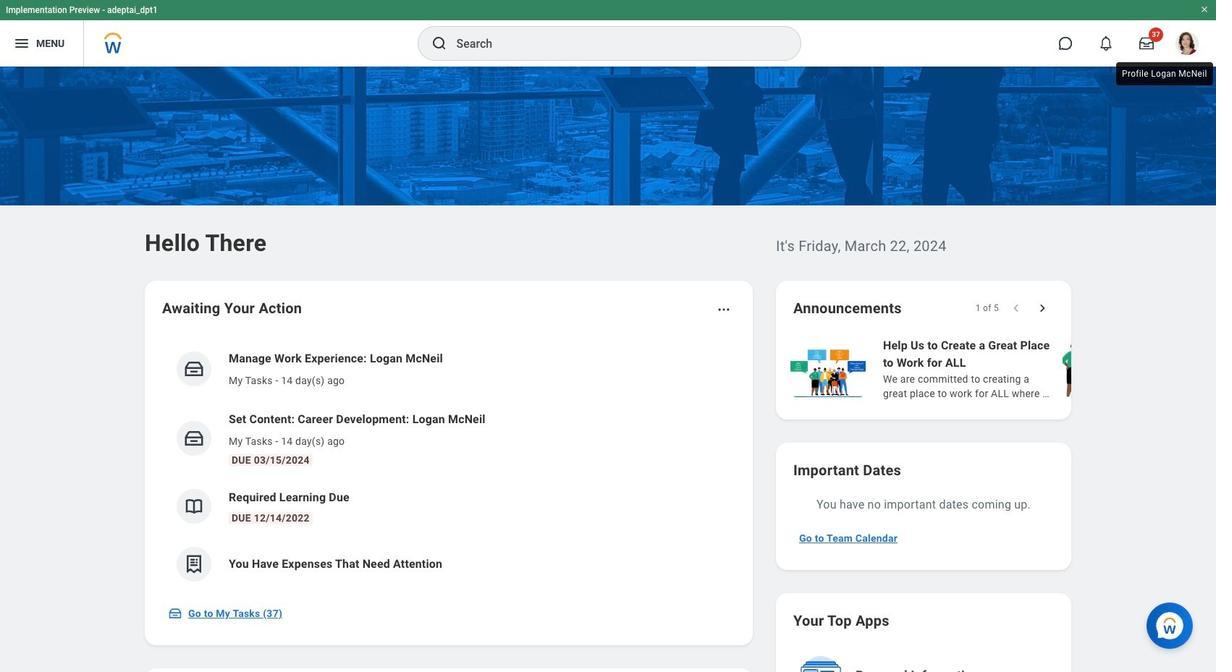 Task type: describe. For each thing, give the bounding box(es) containing it.
Search Workday  search field
[[456, 28, 771, 59]]

chevron left small image
[[1009, 301, 1023, 316]]

book open image
[[183, 496, 205, 518]]

1 horizontal spatial list
[[788, 336, 1216, 402]]

close environment banner image
[[1200, 5, 1209, 14]]

1 vertical spatial inbox image
[[168, 607, 182, 621]]

0 horizontal spatial list
[[162, 339, 735, 594]]



Task type: locate. For each thing, give the bounding box(es) containing it.
0 vertical spatial inbox image
[[183, 428, 205, 449]]

inbox image
[[183, 428, 205, 449], [168, 607, 182, 621]]

1 horizontal spatial inbox image
[[183, 428, 205, 449]]

justify image
[[13, 35, 30, 52]]

main content
[[0, 67, 1216, 672]]

dashboard expenses image
[[183, 554, 205, 575]]

status
[[975, 303, 999, 314]]

list
[[788, 336, 1216, 402], [162, 339, 735, 594]]

0 horizontal spatial inbox image
[[168, 607, 182, 621]]

tooltip
[[1113, 59, 1216, 88]]

banner
[[0, 0, 1216, 67]]

notifications large image
[[1099, 36, 1113, 51]]

chevron right small image
[[1035, 301, 1050, 316]]

inbox image
[[183, 358, 205, 380]]

inbox large image
[[1139, 36, 1154, 51]]

search image
[[430, 35, 448, 52]]

profile logan mcneil image
[[1175, 32, 1199, 58]]



Task type: vqa. For each thing, say whether or not it's contained in the screenshot.
status
yes



